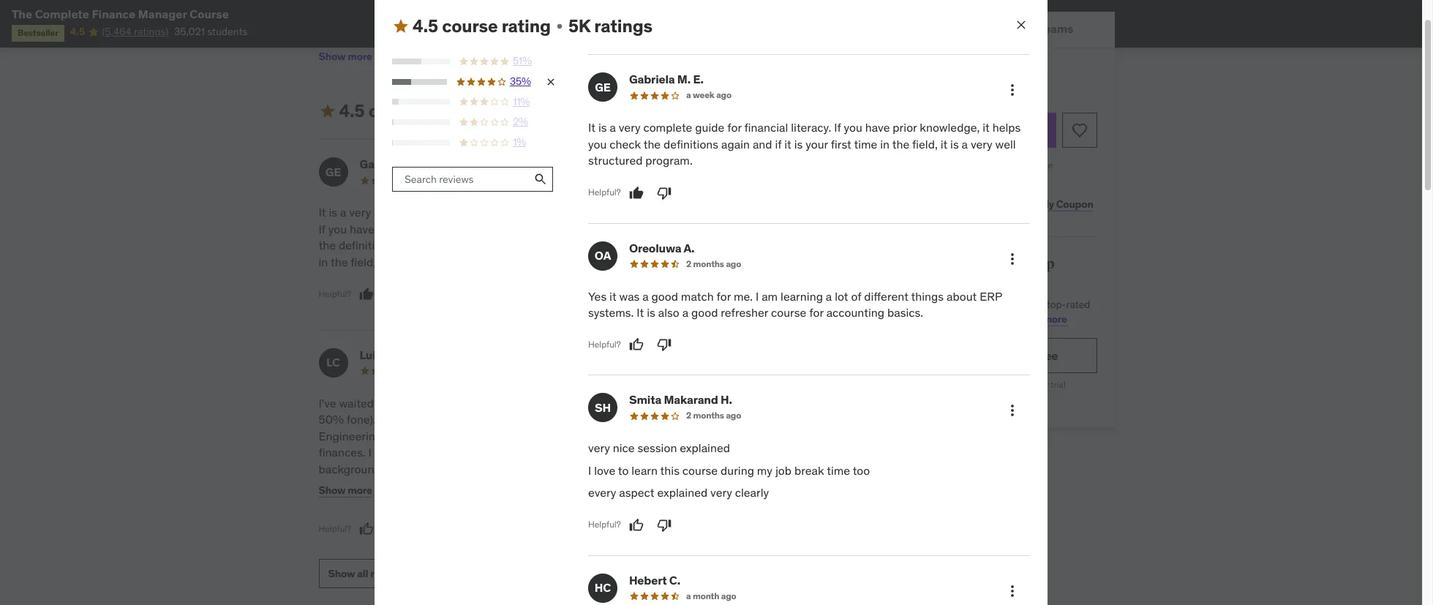 Task type: vqa. For each thing, say whether or not it's contained in the screenshot.
top 'Show More' button
yes



Task type: locate. For each thing, give the bounding box(es) containing it.
mark review by smita makarand h. as helpful image
[[629, 518, 644, 533]]

gabriela for the
[[360, 157, 406, 172]]

0 horizontal spatial xsmall image
[[375, 51, 387, 63]]

rating up 51%
[[502, 14, 551, 37]]

i inside yes it was a good match for me. i am learning a lot of different things  about erp systems. it is also a good refresher course for accounting basics.
[[756, 289, 759, 304]]

good up also
[[652, 289, 679, 304]]

4.5 for it is a very complete guide for financial literacy. if you have prior knowledge, it helps you check the definitions again and if it is your first time in the field, it is a very well structured program.
[[413, 14, 438, 37]]

1 horizontal spatial ratings
[[595, 14, 653, 37]]

definitions for to
[[339, 238, 394, 253]]

clear up enjoyed
[[756, 205, 781, 220]]

complete down search reviews text box
[[374, 205, 423, 220]]

0 vertical spatial complete
[[644, 120, 693, 135]]

0 horizontal spatial field,
[[351, 254, 376, 269]]

show for 4.5 course rating
[[328, 567, 355, 580]]

helpful? left mark review by oreoluwa a. as helpful icon
[[589, 339, 621, 350]]

1 vertical spatial well
[[434, 254, 455, 269]]

have left buy on the right top
[[866, 120, 890, 135]]

gabriela m. e.
[[630, 72, 704, 87], [360, 157, 434, 172]]

2 horizontal spatial 4.5
[[413, 14, 438, 37]]

it
[[589, 120, 596, 135], [319, 205, 326, 220], [637, 305, 644, 320]]

of up accounting
[[852, 289, 862, 304]]

recommend
[[694, 238, 757, 253]]

1 vertical spatial month
[[693, 590, 720, 601]]

2% button
[[392, 115, 557, 129]]

guide up 2 weeks ago
[[696, 120, 725, 135]]

this right buy on the right top
[[952, 122, 973, 137]]

knowledge,
[[920, 120, 980, 135], [404, 222, 464, 236]]

0 horizontal spatial month
[[693, 590, 720, 601]]

it for yes
[[589, 120, 596, 135]]

mark review by luiz felipe c. as helpful image
[[359, 522, 374, 537]]

prior for and
[[377, 222, 402, 236]]

me. inside first about me. i'm a civil engineering student and wish to work with finances. i don't haver a accountability background só far.
[[436, 412, 455, 427]]

to right now
[[416, 396, 427, 411]]

with right work
[[519, 429, 541, 443]]

2 months ago for makarand
[[687, 410, 742, 421]]

0 vertical spatial if
[[835, 120, 842, 135]]

1 horizontal spatial time
[[827, 463, 851, 478]]

lot
[[835, 289, 849, 304], [468, 478, 482, 493]]

the inside the content and videos are very clear and easy to follow and understand. i enjoyed learning and would definitely recommend it.
[[587, 205, 606, 220]]

additional actions for review by gabriela m. e. image
[[1004, 82, 1022, 99]]

guide
[[696, 120, 725, 135], [426, 205, 455, 220]]

subscribe to udemy's top courses
[[884, 255, 1055, 292]]

4.5 for bp
[[339, 99, 365, 122]]

1 vertical spatial rating
[[428, 99, 478, 122]]

medium image for it is a very complete guide for financial literacy. if you have prior knowledge, it helps you check the definitions again and if it is your first time in the field, it is a very well structured program.
[[392, 18, 410, 35]]

2 months ago for a.
[[687, 258, 742, 269]]

our
[[1030, 298, 1045, 311]]

4.5 course rating up the 51% button
[[413, 14, 551, 37]]

0 vertical spatial good
[[652, 289, 679, 304]]

0 vertical spatial knowledge,
[[920, 120, 980, 135]]

of left our on the right of the page
[[1018, 298, 1027, 311]]

if for am
[[835, 120, 842, 135]]

2 months ago down recommend
[[687, 258, 742, 269]]

undo mark review by gabriela m. e. as helpful image
[[359, 287, 374, 302]]

knowledge, down search reviews text box
[[404, 222, 464, 236]]

0 horizontal spatial helps
[[477, 222, 505, 236]]

of inside yes it was a good match for me. i am learning a lot of different things  about erp systems. it is also a good refresher course for accounting basics.
[[852, 289, 862, 304]]

xsmall image
[[554, 21, 566, 32], [545, 76, 557, 88]]

anytime
[[990, 398, 1021, 409]]

0 vertical spatial 5k ratings
[[569, 14, 653, 37]]

1 horizontal spatial if
[[776, 137, 782, 151]]

1 vertical spatial learning
[[781, 289, 823, 304]]

buy
[[929, 122, 949, 137]]

clear up concepts
[[512, 462, 537, 476]]

prepare
[[587, 412, 639, 427]]

in for and
[[319, 254, 328, 269]]

5k
[[569, 14, 591, 37], [495, 99, 517, 122]]

5k for it is a very complete guide for financial literacy. if you have prior knowledge, it helps you check the definitions again and if it is your first time in the field, it is a very well structured program.
[[569, 14, 591, 37]]

c. right the felipe on the bottom
[[420, 348, 431, 362]]

1 horizontal spatial knowledge,
[[920, 120, 980, 135]]

mark review by oreoluwa a. as unhelpful image
[[657, 338, 672, 352]]

0 vertical spatial gabriela
[[630, 72, 675, 87]]

0 vertical spatial check
[[610, 137, 641, 151]]

literacy. for to
[[522, 205, 562, 220]]

1 vertical spatial a week ago
[[417, 175, 462, 186]]

structured for yes it was a good match for me. i am learning a lot of different things  about erp systems. it is also a good refresher course for accounting basics.
[[589, 153, 643, 168]]

is inside yes it was a good match for me. i am learning a lot of different things  about erp systems. it is also a good refresher course for accounting basics.
[[647, 305, 656, 320]]

lot up accounting
[[835, 289, 849, 304]]

0 vertical spatial field,
[[913, 137, 938, 151]]

hc
[[595, 580, 611, 595]]

0 vertical spatial 5k
[[569, 14, 591, 37]]

1 vertical spatial gabriela m. e.
[[360, 157, 434, 172]]

0 vertical spatial a week ago
[[687, 90, 732, 101]]

it inside yes it was a good match for me. i am learning a lot of different things  about erp systems. it is also a good refresher course for accounting basics.
[[637, 305, 644, 320]]

2 up makarand at the bottom of the page
[[685, 365, 690, 376]]

personal inside get this course, plus 11,000+ of our top-rated courses, with personal plan.
[[947, 312, 987, 326]]

me. down rate'
[[436, 412, 455, 427]]

0 vertical spatial literacy.
[[791, 120, 832, 135]]

close modal image
[[1015, 17, 1029, 32]]

0 vertical spatial 2 months ago
[[687, 258, 742, 269]]

0 vertical spatial m.
[[678, 72, 691, 87]]

1 vertical spatial have
[[350, 222, 375, 236]]

0 horizontal spatial again
[[397, 238, 425, 253]]

complete up brenette p.
[[644, 120, 693, 135]]

2 down a.
[[687, 258, 692, 269]]

0 vertical spatial more
[[348, 50, 372, 63]]

show for lc
[[319, 484, 346, 497]]

hebert c.
[[630, 573, 681, 588]]

the up follow
[[587, 205, 606, 220]]

rate'
[[430, 396, 453, 411]]

1 horizontal spatial program.
[[646, 153, 693, 168]]

for up 2 weeks ago
[[728, 120, 742, 135]]

bp
[[593, 165, 609, 179]]

1 vertical spatial field,
[[351, 254, 376, 269]]

0 horizontal spatial rating
[[428, 99, 478, 122]]

me. inside yes it was a good match for me. i am learning a lot of different things  about erp systems. it is also a good refresher course for accounting basics.
[[734, 289, 753, 304]]

knowledge, up day
[[920, 120, 980, 135]]

1 vertical spatial 4.5 course rating
[[339, 99, 478, 122]]

undo mark review by gemma d. as helpful image
[[627, 461, 642, 476]]

0 vertical spatial show
[[319, 50, 346, 63]]

ia
[[475, 462, 484, 476]]

more
[[348, 50, 372, 63], [1043, 312, 1068, 326], [348, 484, 372, 497]]

the inside the course ia very clear and beginner friendly. exposes a lot of concepts quite intuitively.
[[415, 462, 434, 476]]

week
[[693, 90, 715, 101], [423, 175, 445, 186]]

it for the
[[319, 205, 326, 220]]

0 vertical spatial definitions
[[664, 137, 719, 151]]

ratings)
[[134, 25, 168, 38]]

1 horizontal spatial structured
[[589, 153, 643, 168]]

it is a very complete guide for financial literacy. if you have prior knowledge, it helps you check the definitions again and if it is your first time in the field, it is a very well structured program. for to
[[319, 205, 562, 269]]

try personal plan for free
[[923, 348, 1058, 363]]

of left concepts
[[485, 478, 495, 493]]

have
[[866, 120, 890, 135], [350, 222, 375, 236]]

with
[[925, 312, 944, 326], [519, 429, 541, 443]]

0 horizontal spatial gabriela
[[360, 157, 406, 172]]

i inside the content and videos are very clear and easy to follow and understand. i enjoyed learning and would definitely recommend it.
[[722, 222, 725, 236]]

0 vertical spatial your
[[806, 137, 829, 151]]

helpful? left undo mark review by gabriela m. e. as helpful icon
[[319, 288, 351, 299]]

to left the udemy's
[[954, 255, 969, 273]]

if
[[776, 137, 782, 151], [450, 238, 457, 253]]

every
[[589, 485, 617, 500]]

nice
[[613, 441, 635, 456]]

months up and
[[692, 365, 723, 376]]

2 down makarand at the bottom of the page
[[687, 410, 692, 421]]

personal
[[947, 312, 987, 326], [942, 348, 990, 363]]

of inside the course ia very clear and beginner friendly. exposes a lot of concepts quite intuitively.
[[485, 478, 495, 493]]

about inside yes it was a good match for me. i am learning a lot of different things  about erp systems. it is also a good refresher course for accounting basics.
[[947, 289, 977, 304]]

1 horizontal spatial gabriela
[[630, 72, 675, 87]]

week for am
[[693, 90, 715, 101]]

if for am
[[776, 137, 782, 151]]

months down makarand at the bottom of the page
[[694, 410, 725, 421]]

c.
[[420, 348, 431, 362], [670, 573, 681, 588]]

1 horizontal spatial gabriela m. e.
[[630, 72, 704, 87]]

0 horizontal spatial time
[[529, 238, 553, 253]]

during
[[721, 463, 755, 478]]

0 horizontal spatial first
[[506, 238, 527, 253]]

m.
[[678, 72, 691, 87], [408, 157, 421, 172]]

this inside button
[[952, 122, 973, 137]]

Search reviews text field
[[392, 167, 529, 192]]

1 vertical spatial program.
[[515, 254, 562, 269]]

for left accounting
[[810, 305, 824, 320]]

financial for to
[[475, 205, 519, 220]]

love
[[594, 463, 616, 478]]

0 vertical spatial structured
[[589, 153, 643, 168]]

1 vertical spatial it is a very complete guide for financial literacy. if you have prior knowledge, it helps you check the definitions again and if it is your first time in the field, it is a very well structured program.
[[319, 205, 562, 269]]

explained down report
[[680, 441, 731, 456]]

1 vertical spatial financial
[[475, 205, 519, 220]]

e.
[[694, 72, 704, 87], [424, 157, 434, 172]]

helps down search reviews text box
[[477, 222, 505, 236]]

0 horizontal spatial gabriela m. e.
[[360, 157, 434, 172]]

1 horizontal spatial guide
[[696, 120, 725, 135]]

show inside button
[[328, 567, 355, 580]]

complete for the
[[374, 205, 423, 220]]

good
[[652, 289, 679, 304], [692, 305, 718, 320]]

smita
[[630, 393, 662, 407]]

1 vertical spatial c.
[[670, 573, 681, 588]]

course inside yes it was a good match for me. i am learning a lot of different things  about erp systems. it is also a good refresher course for accounting basics.
[[772, 305, 807, 320]]

finance
[[92, 7, 136, 21]]

it is a very complete guide for financial literacy. if you have prior knowledge, it helps you check the definitions again and if it is your first time in the field, it is a very well structured program. up easy
[[589, 120, 1021, 168]]

check down submit search image
[[530, 222, 561, 236]]

ratings
[[595, 14, 653, 37], [521, 99, 579, 122]]

m. for yes
[[678, 72, 691, 87]]

helps for the content and videos are very clear and easy to follow and understand. i enjoyed learning and would definitely recommend it.
[[477, 222, 505, 236]]

2 horizontal spatial of
[[1018, 298, 1027, 311]]

field,
[[913, 137, 938, 151], [351, 254, 376, 269]]

personal up $16.58
[[942, 348, 990, 363]]

the down haver
[[415, 462, 434, 476]]

this up i'm
[[456, 396, 475, 411]]

check up brenette
[[610, 137, 641, 151]]

1 horizontal spatial a week ago
[[687, 90, 732, 101]]

clear
[[756, 205, 781, 220], [512, 462, 537, 476]]

0 vertical spatial in
[[881, 137, 890, 151]]

0 horizontal spatial your
[[481, 238, 503, 253]]

2 weeks ago
[[685, 175, 735, 186]]

2 down p.
[[685, 175, 690, 186]]

1 horizontal spatial good
[[692, 305, 718, 320]]

learning right am at right
[[781, 289, 823, 304]]

e. for to
[[424, 157, 434, 172]]

2 for d.
[[685, 365, 690, 376]]

and
[[697, 396, 722, 411]]

literacy. for am
[[791, 120, 832, 135]]

1 vertical spatial prior
[[377, 222, 402, 236]]

1 horizontal spatial e.
[[694, 72, 704, 87]]

it is a very complete guide for financial literacy. if you have prior knowledge, it helps you check the definitions again and if it is your first time in the field, it is a very well structured program. down search reviews text box
[[319, 205, 562, 269]]

program. up mark review by gabriela m. e. as unhelpful icon
[[646, 153, 693, 168]]

0 vertical spatial first
[[831, 137, 852, 151]]

guide down search reviews text box
[[426, 205, 455, 220]]

your for to
[[481, 238, 503, 253]]

definitions up undo mark review by gabriela m. e. as helpful icon
[[339, 238, 394, 253]]

1 horizontal spatial again
[[722, 137, 750, 151]]

1 vertical spatial show more
[[319, 484, 372, 497]]

engineering
[[319, 429, 382, 443]]

learning down easy
[[772, 222, 814, 236]]

i up recommend
[[722, 222, 725, 236]]

learn more link
[[1014, 312, 1068, 326]]

0 horizontal spatial 4.5
[[70, 25, 85, 38]]

well for yes it was a good match for me. i am learning a lot of different things  about erp systems. it is also a good refresher course for accounting basics.
[[996, 137, 1017, 151]]

0 vertical spatial helps
[[993, 120, 1021, 135]]

1 vertical spatial months
[[692, 365, 723, 376]]

exposes
[[412, 478, 457, 493]]

5k for bp
[[495, 99, 517, 122]]

program. left 'oa'
[[515, 254, 562, 269]]

quite
[[319, 494, 345, 509]]

finances.
[[319, 445, 366, 460]]

undo mark review by brenette p. as unhelpful image
[[655, 271, 670, 285]]

2 for a.
[[687, 258, 692, 269]]

gabriela
[[630, 72, 675, 87], [360, 157, 406, 172]]

me.
[[734, 289, 753, 304], [436, 412, 455, 427]]

this up the every aspect explained very clearly
[[661, 463, 680, 478]]

about inside first about me. i'm a civil engineering student and wish to work with finances. i don't haver a accountability background só far.
[[402, 412, 433, 427]]

course
[[190, 7, 229, 21]]

a week ago
[[687, 90, 732, 101], [417, 175, 462, 186]]

your up easy
[[806, 137, 829, 151]]

very informative and could easily prepare the report in a short period of time
[[587, 396, 824, 443]]

definitely
[[643, 238, 691, 253]]

medium image for bp
[[319, 103, 336, 120]]

rating for bp
[[428, 99, 478, 122]]

clear inside the content and videos are very clear and easy to follow and understand. i enjoyed learning and would definitely recommend it.
[[756, 205, 781, 220]]

0 horizontal spatial program.
[[515, 254, 562, 269]]

concepts
[[498, 478, 546, 493]]

very inside the content and videos are very clear and easy to follow and understand. i enjoyed learning and would definitely recommend it.
[[731, 205, 753, 220]]

0 horizontal spatial of
[[485, 478, 495, 493]]

0 vertical spatial again
[[722, 137, 750, 151]]

1 horizontal spatial financial
[[745, 120, 789, 135]]

good down match
[[692, 305, 718, 320]]

1 show more from the top
[[319, 50, 372, 63]]

0 horizontal spatial e.
[[424, 157, 434, 172]]

helps up "back"
[[993, 120, 1021, 135]]

about left erp
[[947, 289, 977, 304]]

to up accountability
[[477, 429, 487, 443]]

plus
[[958, 298, 977, 311]]

have up undo mark review by gabriela m. e. as helpful icon
[[350, 222, 375, 236]]

lot down ia
[[468, 478, 482, 493]]

courses,
[[884, 312, 922, 326]]

mark review by gabriela m. e. as unhelpful image
[[657, 186, 672, 200]]

first
[[376, 412, 400, 427]]

the up bestseller
[[12, 7, 32, 21]]

xsmall image
[[375, 51, 387, 63], [480, 105, 492, 117]]

1 horizontal spatial it
[[589, 120, 596, 135]]

too
[[853, 463, 871, 478]]

with down course,
[[925, 312, 944, 326]]

the
[[642, 412, 664, 427]]

1 horizontal spatial ge
[[595, 80, 611, 94]]

35% button
[[392, 75, 557, 89]]

additional actions for review by hebert c. image
[[1004, 582, 1022, 600]]

0 horizontal spatial check
[[530, 222, 561, 236]]

helpful?
[[589, 187, 621, 198], [587, 272, 619, 283], [319, 288, 351, 299], [589, 339, 621, 350], [587, 462, 619, 473], [589, 519, 621, 530], [319, 523, 351, 534]]

field, up undo mark review by gabriela m. e. as helpful icon
[[351, 254, 376, 269]]

4.5 course rating down 35% button
[[339, 99, 478, 122]]

felipe
[[384, 348, 417, 362]]

definitions up p.
[[664, 137, 719, 151]]

course inside the course ia very clear and beginner friendly. exposes a lot of concepts quite intuitively.
[[437, 462, 472, 476]]

months down recommend
[[694, 258, 725, 269]]

basics.
[[888, 305, 924, 320]]

0 vertical spatial program.
[[646, 153, 693, 168]]

mark review by smita makarand h. as unhelpful image
[[657, 518, 672, 533]]

2 months ago down h.
[[687, 410, 742, 421]]

refresher
[[721, 305, 769, 320]]

1 vertical spatial xsmall image
[[545, 76, 557, 88]]

1 horizontal spatial week
[[693, 90, 715, 101]]

with inside get this course, plus 11,000+ of our top-rated courses, with personal plan.
[[925, 312, 944, 326]]

apply
[[1027, 197, 1054, 211]]

(nearly
[[516, 396, 551, 411]]

1 horizontal spatial m.
[[678, 72, 691, 87]]

0 horizontal spatial ge
[[326, 165, 341, 179]]

me. up refresher
[[734, 289, 753, 304]]

0 vertical spatial about
[[947, 289, 977, 304]]

helpful? up every at the bottom left
[[587, 462, 619, 473]]

explained down mark review by gemma d. as unhelpful image
[[658, 485, 708, 500]]

0 horizontal spatial if
[[450, 238, 457, 253]]

oreoluwa
[[630, 241, 682, 255]]

courses
[[884, 273, 937, 292]]

personal down plus at right
[[947, 312, 987, 326]]

helpful? down quite
[[319, 523, 351, 534]]

helps
[[993, 120, 1021, 135], [477, 222, 505, 236]]

this
[[952, 122, 973, 137], [903, 298, 920, 311], [456, 396, 475, 411], [661, 463, 680, 478]]

very
[[619, 120, 641, 135], [971, 137, 993, 151], [349, 205, 371, 220], [731, 205, 753, 220], [409, 254, 431, 269], [589, 441, 610, 456], [487, 462, 509, 476], [711, 485, 733, 500]]

1 horizontal spatial 5k
[[569, 14, 591, 37]]

ge
[[595, 80, 611, 94], [326, 165, 341, 179]]

very nice session explained
[[589, 441, 731, 456]]

rating down 35% button
[[428, 99, 478, 122]]

0 vertical spatial gabriela m. e.
[[630, 72, 704, 87]]

learning
[[772, 222, 814, 236], [781, 289, 823, 304]]

2 vertical spatial show
[[328, 567, 355, 580]]

2 vertical spatial months
[[694, 410, 725, 421]]

medium image
[[392, 18, 410, 35], [319, 103, 336, 120]]

1 vertical spatial gabriela
[[360, 157, 406, 172]]

1 vertical spatial definitions
[[339, 238, 394, 253]]

again for am
[[722, 137, 750, 151]]

your down search reviews text box
[[481, 238, 503, 253]]

i left don't
[[368, 445, 372, 460]]

1 vertical spatial m.
[[408, 157, 421, 172]]

it is a very complete guide for financial literacy. if you have prior knowledge, it helps you check the definitions again and if it is your first time in the field, it is a very well structured program. for am
[[589, 120, 1021, 168]]

11%
[[513, 95, 530, 108]]

field, up 30-
[[913, 137, 938, 151]]

0 horizontal spatial it
[[319, 205, 326, 220]]

month inside "starting at $16.58 per month after trial cancel anytime"
[[1003, 380, 1028, 390]]

mark review by gemma d. as unhelpful image
[[655, 461, 670, 476]]

m. for the
[[408, 157, 421, 172]]

1 vertical spatial xsmall image
[[480, 105, 492, 117]]

your for am
[[806, 137, 829, 151]]

about up student on the bottom of page
[[402, 412, 433, 427]]

first
[[831, 137, 852, 151], [506, 238, 527, 253]]

1 vertical spatial it
[[319, 205, 326, 220]]

5k ratings for it is a very complete guide for financial literacy. if you have prior knowledge, it helps you check the definitions again and if it is your first time in the field, it is a very well structured program.
[[569, 14, 653, 37]]

additional actions for review by oreoluwa a. image
[[1004, 250, 1022, 268]]

2 vertical spatial it
[[637, 305, 644, 320]]

0 vertical spatial time
[[855, 137, 878, 151]]

0 vertical spatial the
[[12, 7, 32, 21]]

30-
[[928, 159, 943, 170]]

buy this course button
[[884, 112, 1057, 148]]

now
[[392, 396, 414, 411]]

1 horizontal spatial in
[[881, 137, 890, 151]]

1 horizontal spatial if
[[835, 120, 842, 135]]

0 horizontal spatial with
[[519, 429, 541, 443]]

helpful? up yes
[[587, 272, 619, 283]]

2 months ago up h.
[[685, 365, 740, 376]]

i left am at right
[[756, 289, 759, 304]]

lot inside yes it was a good match for me. i am learning a lot of different things  about erp systems. it is also a good refresher course for accounting basics.
[[835, 289, 849, 304]]

financial for am
[[745, 120, 789, 135]]

to inside the i've waited till now to rate' this course (nearly 50% fone).
[[416, 396, 427, 411]]

to inside subscribe to udemy's top courses
[[954, 255, 969, 273]]

brenette p.
[[628, 157, 688, 172]]

2
[[685, 175, 690, 186], [687, 258, 692, 269], [685, 365, 690, 376], [687, 410, 692, 421]]

1 horizontal spatial definitions
[[664, 137, 719, 151]]

0 vertical spatial months
[[694, 258, 725, 269]]

c. right hebert
[[670, 573, 681, 588]]

i
[[722, 222, 725, 236], [756, 289, 759, 304], [368, 445, 372, 460], [589, 463, 592, 478]]

beginner
[[319, 478, 365, 493]]

and inside the course ia very clear and beginner friendly. exposes a lot of concepts quite intuitively.
[[540, 462, 559, 476]]

guide for am
[[696, 120, 725, 135]]

this up courses,
[[903, 298, 920, 311]]

complete for yes
[[644, 120, 693, 135]]

to left follow
[[587, 222, 597, 236]]

wishlist image
[[1071, 121, 1089, 139]]

0 vertical spatial if
[[776, 137, 782, 151]]



Task type: describe. For each thing, give the bounding box(es) containing it.
first for follow
[[506, 238, 527, 253]]

definitions for am
[[664, 137, 719, 151]]

1 vertical spatial explained
[[658, 485, 708, 500]]

a.
[[684, 241, 695, 255]]

gabriela for yes
[[630, 72, 675, 87]]

i've waited till now to rate' this course (nearly 50% fone).
[[319, 396, 551, 427]]

course inside the i've waited till now to rate' this course (nearly 50% fone).
[[478, 396, 513, 411]]

field, for and
[[351, 254, 376, 269]]

program. for yes
[[646, 153, 693, 168]]

match
[[681, 289, 714, 304]]

xsmall image inside 35% button
[[545, 76, 557, 88]]

4.5 course rating for bp
[[339, 99, 478, 122]]

of inside get this course, plus 11,000+ of our top-rated courses, with personal plan.
[[1018, 298, 1027, 311]]

1 vertical spatial good
[[692, 305, 718, 320]]

don't
[[374, 445, 401, 460]]

lot inside the course ia very clear and beginner friendly. exposes a lot of concepts quite intuitively.
[[468, 478, 482, 493]]

enjoyed
[[728, 222, 769, 236]]

1 vertical spatial more
[[1043, 312, 1068, 326]]

trial
[[1051, 380, 1066, 390]]

the for content
[[587, 205, 606, 220]]

check for yes
[[610, 137, 641, 151]]

gabriela m. e. for yes
[[630, 72, 704, 87]]

coupon
[[1057, 197, 1094, 211]]

have for and
[[350, 222, 375, 236]]

learn
[[632, 463, 658, 478]]

week for to
[[423, 175, 445, 186]]

luiz felipe c.
[[360, 348, 431, 362]]

i inside first about me. i'm a civil engineering student and wish to work with finances. i don't haver a accountability background só far.
[[368, 445, 372, 460]]

erp
[[980, 289, 1003, 304]]

top
[[1032, 255, 1055, 273]]

students
[[207, 25, 248, 38]]

5k ratings for bp
[[495, 99, 579, 122]]

buy this course
[[929, 122, 1012, 137]]

background
[[319, 462, 381, 476]]

reviews
[[371, 567, 407, 580]]

haver
[[404, 445, 432, 460]]

things
[[912, 289, 944, 304]]

program. for the
[[515, 254, 562, 269]]

2 months ago for d.
[[685, 365, 740, 376]]

in
[[715, 412, 727, 427]]

cancel
[[961, 398, 988, 409]]

well for the content and videos are very clear and easy to follow and understand. i enjoyed learning and would definitely recommend it.
[[434, 254, 455, 269]]

guide for to
[[426, 205, 455, 220]]

different
[[865, 289, 909, 304]]

hebert
[[630, 573, 667, 588]]

learning inside yes it was a good match for me. i am learning a lot of different things  about erp systems. it is also a good refresher course for accounting basics.
[[781, 289, 823, 304]]

wish
[[450, 429, 474, 443]]

the content and videos are very clear and easy to follow and understand. i enjoyed learning and would definitely recommend it.
[[587, 205, 830, 253]]

helpful? left mark review by smita makarand h. as helpful icon
[[589, 519, 621, 530]]

the for complete
[[12, 7, 32, 21]]

intuitively.
[[348, 494, 401, 509]]

undo mark review by gabriela m. e. as helpful image
[[629, 186, 644, 200]]

additional actions for review by smita makarand h. image
[[1004, 402, 1022, 420]]

time for learning
[[855, 137, 878, 151]]

0 vertical spatial explained
[[680, 441, 731, 456]]

this inside the i've waited till now to rate' this course (nearly 50% fone).
[[456, 396, 475, 411]]

try
[[923, 348, 939, 363]]

(5,464 ratings)
[[102, 25, 168, 38]]

knowledge, for and
[[404, 222, 464, 236]]

easily
[[767, 396, 805, 411]]

a week ago for to
[[417, 175, 462, 186]]

if for to
[[319, 222, 326, 236]]

to inside first about me. i'm a civil engineering student and wish to work with finances. i don't haver a accountability background só far.
[[477, 429, 487, 443]]

ratings for bp
[[521, 99, 579, 122]]

1%
[[513, 135, 526, 148]]

51%
[[513, 55, 532, 68]]

0 vertical spatial xsmall image
[[375, 51, 387, 63]]

very inside the course ia very clear and beginner friendly. exposes a lot of concepts quite intuitively.
[[487, 462, 509, 476]]

knowledge, for about
[[920, 120, 980, 135]]

2 show more from the top
[[319, 484, 372, 497]]

(5,464
[[102, 25, 131, 38]]

job
[[776, 463, 792, 478]]

rated
[[1067, 298, 1091, 311]]

time
[[604, 429, 631, 443]]

clear inside the course ia very clear and beginner friendly. exposes a lot of concepts quite intuitively.
[[512, 462, 537, 476]]

to right love
[[618, 463, 629, 478]]

structured for the content and videos are very clear and easy to follow and understand. i enjoyed learning and would definitely recommend it.
[[457, 254, 512, 269]]

2 for makarand
[[687, 410, 692, 421]]

course,
[[922, 298, 956, 311]]

1% button
[[392, 135, 557, 150]]

have for about
[[866, 120, 890, 135]]

of
[[587, 429, 602, 443]]

oa
[[595, 248, 611, 263]]

if for to
[[450, 238, 457, 253]]

2 vertical spatial time
[[827, 463, 851, 478]]

guarantee
[[1012, 159, 1053, 170]]

first for learning
[[831, 137, 852, 151]]

get this course, plus 11,000+ of our top-rated courses, with personal plan.
[[884, 298, 1091, 326]]

ge for the
[[326, 165, 341, 179]]

all
[[357, 567, 368, 580]]

helps for yes it was a good match for me. i am learning a lot of different things  about erp systems. it is also a good refresher course for accounting basics.
[[993, 120, 1021, 135]]

report
[[667, 412, 713, 427]]

submit search image
[[533, 172, 548, 187]]

short
[[740, 412, 778, 427]]

2 vertical spatial more
[[348, 484, 372, 497]]

a inside the course ia very clear and beginner friendly. exposes a lot of concepts quite intuitively.
[[459, 478, 466, 493]]

i left love
[[589, 463, 592, 478]]

check for the
[[530, 222, 561, 236]]

luiz
[[360, 348, 382, 362]]

subscribe
[[884, 255, 952, 273]]

apply coupon button
[[1023, 190, 1098, 219]]

to inside the content and videos are very clear and easy to follow and understand. i enjoyed learning and would definitely recommend it.
[[587, 222, 597, 236]]

bestseller
[[18, 27, 58, 38]]

e. for am
[[694, 72, 704, 87]]

35%
[[510, 75, 531, 88]]

at
[[949, 380, 957, 390]]

ge for yes
[[595, 80, 611, 94]]

easy
[[806, 205, 830, 220]]

this inside get this course, plus 11,000+ of our top-rated courses, with personal plan.
[[903, 298, 920, 311]]

udemy's
[[971, 255, 1029, 273]]

are
[[711, 205, 728, 220]]

would
[[609, 238, 640, 253]]

months for d.
[[692, 365, 723, 376]]

accountability
[[444, 445, 517, 460]]

teams
[[1039, 22, 1074, 36]]

time for follow
[[529, 238, 553, 253]]

4.5 course rating for it is a very complete guide for financial literacy. if you have prior knowledge, it helps you check the definitions again and if it is your first time in the field, it is a very well structured program.
[[413, 14, 551, 37]]

d.
[[672, 348, 684, 362]]

clearly
[[735, 485, 770, 500]]

also
[[659, 305, 680, 320]]

per
[[988, 380, 1001, 390]]

with inside first about me. i'm a civil engineering student and wish to work with finances. i don't haver a accountability background só far.
[[519, 429, 541, 443]]

smita makarand h.
[[630, 393, 733, 407]]

mark review by oreoluwa a. as helpful image
[[629, 338, 644, 352]]

complete
[[35, 7, 89, 21]]

2 show more button from the top
[[319, 476, 372, 505]]

months for a.
[[694, 258, 725, 269]]

my
[[758, 463, 773, 478]]

helpful? down bp
[[589, 187, 621, 198]]

again for to
[[397, 238, 425, 253]]

i love to learn this course during my job break time too
[[589, 463, 871, 478]]

1 horizontal spatial xsmall image
[[480, 105, 492, 117]]

gemma
[[628, 348, 670, 362]]

learning inside the content and videos are very clear and easy to follow and understand. i enjoyed learning and would definitely recommend it.
[[772, 222, 814, 236]]

in for about
[[881, 137, 890, 151]]

0 vertical spatial xsmall image
[[554, 21, 566, 32]]

teams tab list
[[866, 12, 1115, 48]]

friendly.
[[368, 478, 409, 493]]

11% button
[[392, 95, 557, 109]]

prior for about
[[893, 120, 918, 135]]

rating for it is a very complete guide for financial literacy. if you have prior knowledge, it helps you check the definitions again and if it is your first time in the field, it is a very well structured program.
[[502, 14, 551, 37]]

h.
[[721, 393, 733, 407]]

yes it was a good match for me. i am learning a lot of different things  about erp systems. it is also a good refresher course for accounting basics.
[[589, 289, 1003, 320]]

1 show more button from the top
[[319, 42, 387, 71]]

understand.
[[656, 222, 719, 236]]

civil
[[485, 412, 507, 427]]

for down search reviews text box
[[458, 205, 472, 220]]

plan
[[992, 348, 1016, 363]]

very
[[587, 396, 616, 411]]

gabriela m. e. for the
[[360, 157, 434, 172]]

for right match
[[717, 289, 731, 304]]

back
[[990, 159, 1010, 170]]

51% button
[[392, 55, 557, 69]]

and inside first about me. i'm a civil engineering student and wish to work with finances. i don't haver a accountability background só far.
[[428, 429, 448, 443]]

months for makarand
[[694, 410, 725, 421]]

student
[[385, 429, 425, 443]]

top-
[[1047, 298, 1067, 311]]

for left the free
[[1019, 348, 1034, 363]]

try personal plan for free link
[[884, 339, 1098, 374]]

0 vertical spatial c.
[[420, 348, 431, 362]]

field, for about
[[913, 137, 938, 151]]

brenette
[[628, 157, 675, 172]]

the for course
[[415, 462, 434, 476]]

it inside yes it was a good match for me. i am learning a lot of different things  about erp systems. it is also a good refresher course for accounting basics.
[[610, 289, 617, 304]]

1 vertical spatial personal
[[942, 348, 990, 363]]

course inside button
[[975, 122, 1012, 137]]

a week ago for am
[[687, 90, 732, 101]]

ratings for it is a very complete guide for financial literacy. if you have prior knowledge, it helps you check the definitions again and if it is your first time in the field, it is a very well structured program.
[[595, 14, 653, 37]]

2 for p.
[[685, 175, 690, 186]]

every aspect explained very clearly
[[589, 485, 770, 500]]



